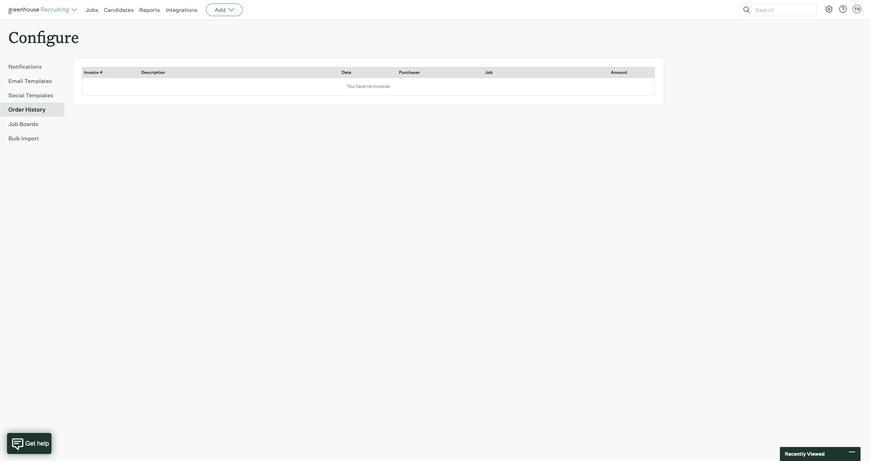 Task type: locate. For each thing, give the bounding box(es) containing it.
1 horizontal spatial job
[[485, 70, 493, 75]]

templates
[[24, 78, 52, 85], [26, 92, 53, 99]]

configure image
[[826, 5, 834, 13]]

0 horizontal spatial job
[[8, 121, 18, 128]]

1 vertical spatial job
[[8, 121, 18, 128]]

import
[[21, 135, 39, 142]]

integrations
[[166, 6, 198, 13]]

social templates link
[[8, 91, 62, 100]]

job boards link
[[8, 120, 62, 128]]

templates inside email templates link
[[24, 78, 52, 85]]

templates up history at the top left of the page
[[26, 92, 53, 99]]

templates up the social templates 'link'
[[24, 78, 52, 85]]

candidates
[[104, 6, 134, 13]]

job for job boards
[[8, 121, 18, 128]]

email
[[8, 78, 23, 85]]

you have no invoices
[[347, 84, 390, 89]]

0 vertical spatial job
[[485, 70, 493, 75]]

templates inside the social templates 'link'
[[26, 92, 53, 99]]

order history link
[[8, 106, 62, 114]]

0 vertical spatial templates
[[24, 78, 52, 85]]

bulk
[[8, 135, 20, 142]]

notifications link
[[8, 62, 62, 71]]

#
[[100, 70, 103, 75]]

jobs link
[[86, 6, 98, 13]]

1 vertical spatial templates
[[26, 92, 53, 99]]

invoice
[[84, 70, 99, 75]]

candidates link
[[104, 6, 134, 13]]

job
[[485, 70, 493, 75], [8, 121, 18, 128]]

email templates
[[8, 78, 52, 85]]

invoices
[[373, 84, 390, 89]]

td
[[855, 7, 861, 12]]

order history
[[8, 106, 46, 113]]

date
[[342, 70, 352, 75]]

templates for email templates
[[24, 78, 52, 85]]

Search text field
[[755, 5, 811, 15]]

you
[[347, 84, 355, 89]]

order
[[8, 106, 24, 113]]

amount
[[612, 70, 628, 75]]



Task type: describe. For each thing, give the bounding box(es) containing it.
job boards
[[8, 121, 38, 128]]

recently viewed
[[786, 452, 826, 458]]

boards
[[20, 121, 38, 128]]

social
[[8, 92, 24, 99]]

jobs
[[86, 6, 98, 13]]

recently
[[786, 452, 807, 458]]

bulk import link
[[8, 134, 62, 143]]

reports link
[[139, 6, 160, 13]]

have
[[356, 84, 366, 89]]

social templates
[[8, 92, 53, 99]]

job for job
[[485, 70, 493, 75]]

history
[[25, 106, 46, 113]]

td button
[[852, 4, 864, 15]]

add
[[215, 6, 226, 13]]

bulk import
[[8, 135, 39, 142]]

notifications
[[8, 63, 42, 70]]

purchaser
[[399, 70, 420, 75]]

viewed
[[808, 452, 826, 458]]

greenhouse recruiting image
[[8, 6, 72, 14]]

reports
[[139, 6, 160, 13]]

td button
[[854, 5, 862, 13]]

templates for social templates
[[26, 92, 53, 99]]

no
[[367, 84, 372, 89]]

email templates link
[[8, 77, 62, 85]]

description
[[141, 70, 165, 75]]

invoice #
[[84, 70, 103, 75]]

integrations link
[[166, 6, 198, 13]]

add button
[[206, 4, 243, 16]]

configure
[[8, 27, 79, 47]]



Task type: vqa. For each thing, say whether or not it's contained in the screenshot.
the bottom 'interview'
no



